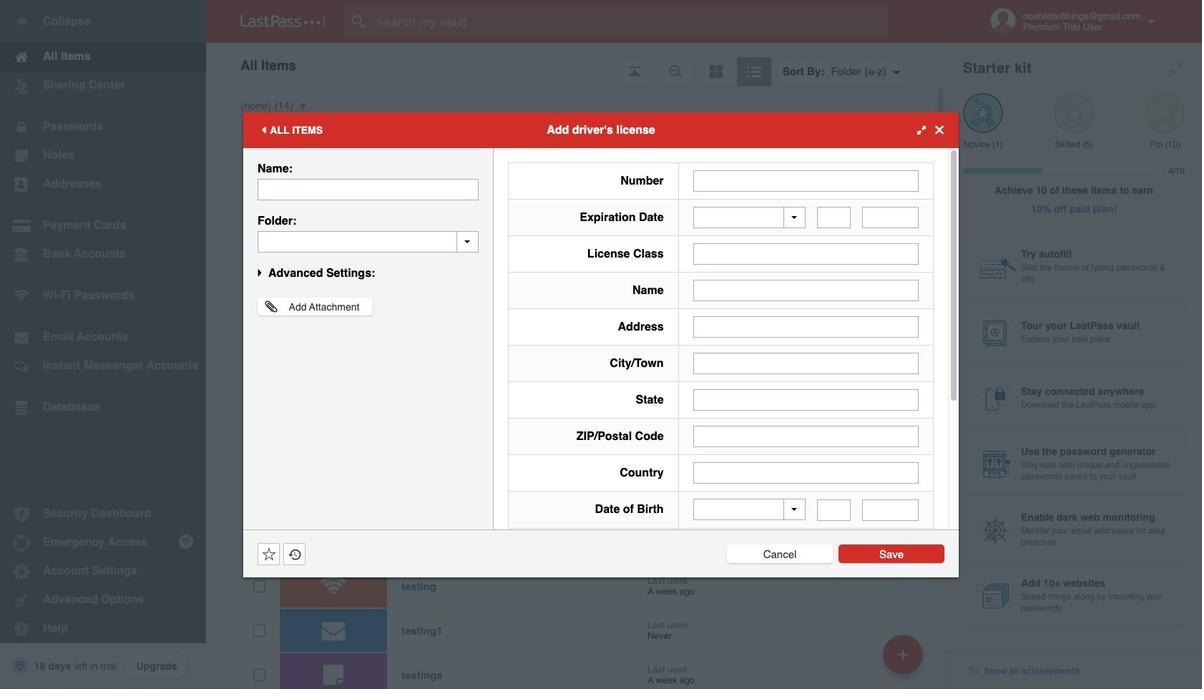 Task type: locate. For each thing, give the bounding box(es) containing it.
dialog
[[243, 112, 959, 689]]

new item navigation
[[878, 630, 932, 689]]

search my vault text field
[[345, 6, 917, 37]]

Search search field
[[345, 6, 917, 37]]

None text field
[[693, 170, 919, 191], [258, 179, 479, 200], [862, 207, 919, 228], [258, 231, 479, 252], [693, 243, 919, 265], [693, 280, 919, 301], [693, 316, 919, 338], [693, 353, 919, 374], [693, 389, 919, 411], [693, 462, 919, 484], [693, 170, 919, 191], [258, 179, 479, 200], [862, 207, 919, 228], [258, 231, 479, 252], [693, 243, 919, 265], [693, 280, 919, 301], [693, 316, 919, 338], [693, 353, 919, 374], [693, 389, 919, 411], [693, 462, 919, 484]]

lastpass image
[[240, 15, 325, 28]]

None text field
[[817, 207, 851, 228], [693, 426, 919, 447], [817, 499, 851, 521], [862, 499, 919, 521], [817, 207, 851, 228], [693, 426, 919, 447], [817, 499, 851, 521], [862, 499, 919, 521]]



Task type: vqa. For each thing, say whether or not it's contained in the screenshot.
Caret Right image
no



Task type: describe. For each thing, give the bounding box(es) containing it.
new item image
[[898, 649, 908, 659]]

vault options navigation
[[206, 43, 946, 86]]

main navigation navigation
[[0, 0, 206, 689]]



